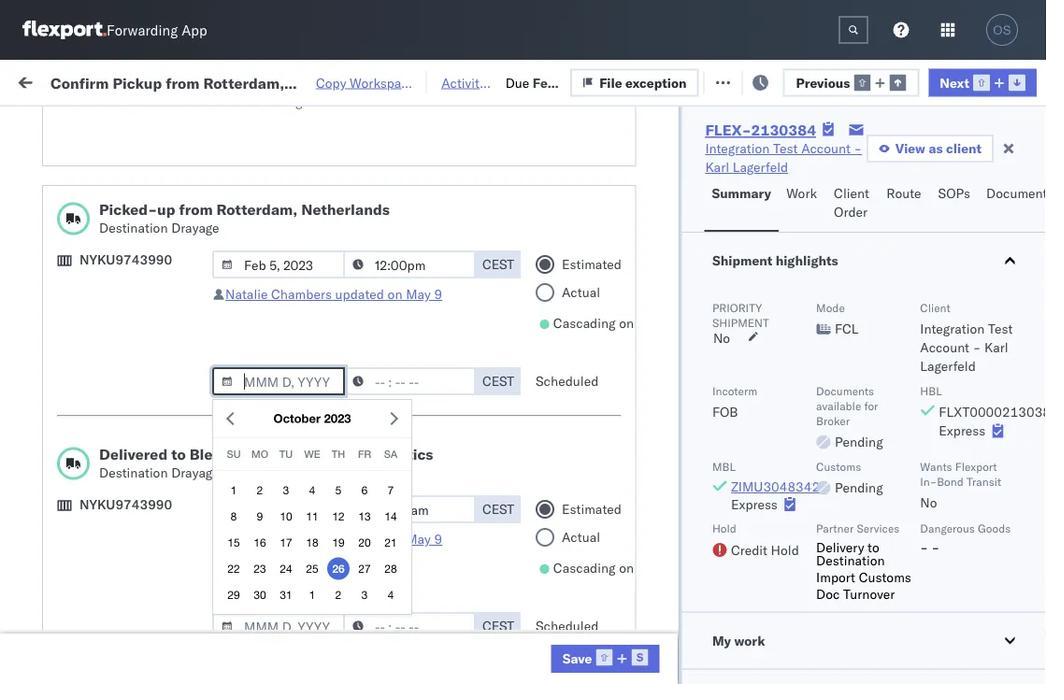 Task type: locate. For each thing, give the bounding box(es) containing it.
resize handle column header for mode
[[389, 145, 411, 685]]

natalie down 8 button on the left
[[225, 532, 268, 548]]

1 mofu0618318 from the top
[[879, 363, 974, 379]]

20
[[358, 536, 371, 549]]

None text field
[[839, 16, 869, 44]]

4 11:59 from the top
[[28, 487, 65, 503]]

client inside client name button
[[421, 153, 451, 167]]

2 confirm from the top
[[43, 198, 91, 214]]

1911408 up 2006134
[[800, 404, 856, 421]]

from inside schedule pickup from los angeles international airport
[[145, 600, 173, 616]]

mbltes down goods
[[1001, 569, 1046, 585]]

upload inside button
[[43, 312, 86, 328]]

snooze
[[234, 153, 271, 167]]

0 vertical spatial drayage
[[171, 220, 219, 237]]

-- : -- -- text field
[[343, 251, 476, 279], [343, 496, 476, 524]]

1 vertical spatial western
[[703, 651, 752, 668]]

order
[[834, 204, 868, 220]]

1 11:00 from the top
[[28, 158, 65, 174]]

0 vertical spatial lcl
[[341, 528, 364, 544]]

schedule pickup from los angeles, ca for 3rd schedule pickup from los angeles, ca button from the bottom of the page
[[43, 353, 252, 388]]

pickup inside confirm pickup from los angeles, ca
[[94, 476, 135, 493]]

2 cascading on from the top
[[553, 561, 634, 577]]

1 2001714 from the top
[[800, 610, 856, 627]]

route button
[[879, 177, 931, 232]]

1 horizontal spatial work
[[787, 185, 817, 202]]

-- : -- -- text field up lululemon
[[343, 251, 476, 279]]

1 lcl from the top
[[341, 528, 364, 544]]

los up bleckmann
[[176, 394, 197, 411]]

confirm pickup from rotterdam, netherlands button
[[43, 146, 266, 186]]

pickup inside the confirm pickup from rotterdam, netherlands
[[94, 147, 135, 164]]

actual for picked-up from rotterdam, netherlands
[[562, 285, 600, 301]]

as
[[929, 140, 943, 157]]

1 vertical spatial 1988285
[[800, 569, 856, 585]]

angeles
[[201, 600, 248, 616]]

21
[[385, 536, 397, 549]]

-- : -- -- text field up the '21' "button"
[[343, 496, 476, 524]]

1 upload from the top
[[43, 230, 86, 246]]

integration test account - karl lagerfeld up priority
[[542, 281, 786, 297]]

mmm d, yyyy text field up october
[[212, 368, 345, 396]]

1 schedule pickup from los angeles, ca link from the top
[[43, 352, 266, 389]]

documents inside documents available for broker
[[816, 384, 874, 398]]

1 clearance from the top
[[145, 230, 205, 246]]

1 vertical spatial schedule pickup from los angeles, ca link
[[43, 393, 266, 431]]

upload customs clearance documents link down up
[[43, 229, 266, 266]]

cascading for delivered to bleckmann fashion & ls logistics
[[553, 561, 616, 577]]

2 scheduled from the top
[[536, 619, 599, 635]]

1 1988285 from the top
[[800, 528, 856, 544]]

file exception up flex-2130384 link
[[778, 72, 865, 89]]

2 confirm delivery from the top
[[43, 280, 142, 296]]

2 11:00 from the top
[[28, 281, 65, 297]]

confirm delivery down 5:30 pm pst, feb 4, 2023
[[43, 280, 142, 296]]

0 vertical spatial work
[[153, 72, 185, 89]]

lagerfeld
[[730, 158, 786, 174], [733, 159, 789, 175], [730, 199, 786, 215], [730, 240, 786, 256], [730, 281, 786, 297], [920, 358, 976, 375]]

3 button down 27 'button'
[[353, 584, 376, 606]]

11:59 pm pst, feb 16, 2023 down delivered
[[28, 487, 206, 503]]

26
[[332, 562, 345, 575]]

bond
[[937, 475, 963, 489]]

1 cascading on from the top
[[553, 316, 634, 332]]

flex-1988285 button
[[729, 523, 860, 549], [729, 523, 860, 549], [729, 564, 860, 591], [729, 564, 860, 591]]

-- : -- -- text field for picked-up from rotterdam, netherlands
[[343, 251, 476, 279]]

6 ocean from the top
[[299, 404, 338, 421]]

1 schedule from the top
[[43, 353, 98, 369]]

0 vertical spatial 2001714
[[800, 610, 856, 627]]

0 vertical spatial documents
[[43, 248, 111, 265]]

0 vertical spatial destination
[[99, 220, 168, 237]]

otter products, llc
[[542, 528, 660, 544], [542, 569, 660, 585]]

deadline button
[[19, 149, 206, 167]]

0 horizontal spatial file
[[600, 74, 622, 90]]

pst, up 5:30 am pst, feb 3, 2023
[[92, 158, 120, 174]]

1 vertical spatial digital
[[755, 651, 794, 668]]

mode inside mode button
[[299, 153, 328, 167]]

2 schedule delivery appointment button from the top
[[43, 567, 230, 588]]

2130384 up flex id button
[[751, 121, 816, 139]]

month  2023-10 element
[[219, 477, 405, 608]]

drayage
[[171, 220, 219, 237], [171, 465, 219, 482]]

2130384 down highlights
[[800, 281, 856, 297]]

MMM D, YYYY text field
[[212, 496, 345, 524], [212, 613, 345, 641]]

1 5:30 from the top
[[28, 199, 56, 215]]

&
[[334, 446, 344, 464]]

rotterdam, for pickup
[[169, 147, 235, 164]]

netherlands for up
[[301, 201, 390, 219]]

1 vertical spatial lcl
[[341, 569, 364, 585]]

flex-1988285 up doc
[[759, 569, 856, 585]]

cascading right inc. at the top
[[553, 316, 616, 332]]

ls
[[348, 446, 366, 464]]

schedule pickup from los angeles, ca down 13,
[[43, 394, 252, 429]]

confirm for 2nd confirm delivery button from the top of the page
[[43, 280, 91, 296]]

3 up 10 at bottom
[[283, 484, 289, 497]]

2 pending from the top
[[835, 480, 883, 496]]

rotterdam, inside the confirm pickup from rotterdam, netherlands
[[169, 147, 235, 164]]

flex-2130387 down integration test account - karl lagerfeld link
[[759, 199, 856, 215]]

confirm delivery link for 2nd confirm delivery button from the top of the page
[[43, 279, 142, 298]]

destination inside picked-up from rotterdam, netherlands destination drayage
[[99, 220, 168, 237]]

1 vertical spatial 11:59 pm pst, feb 16, 2023
[[28, 528, 206, 544]]

picked-
[[99, 201, 157, 219]]

3 schedule pickup from los angeles, ca link from the top
[[43, 517, 266, 554]]

schedule delivery appointment button
[[43, 444, 230, 464], [43, 567, 230, 588]]

3 button up 10 'button'
[[275, 479, 297, 502]]

upload customs clearance documents
[[43, 230, 205, 265], [43, 312, 205, 347]]

upload down am
[[43, 230, 86, 246]]

5:30 down 5:30 am pst, feb 3, 2023
[[28, 240, 56, 256]]

2 ocean lcl from the top
[[299, 569, 364, 585]]

los inside confirm pickup from los angeles, ca
[[169, 476, 190, 493]]

actions
[[990, 153, 1029, 167]]

air
[[299, 610, 316, 627]]

angeles, up su
[[201, 394, 252, 411]]

-- : -- -- text field for picked-up from rotterdam, netherlands
[[343, 368, 476, 396]]

upload customs clearance documents for 2nd the upload customs clearance documents link from the top of the page
[[43, 312, 205, 347]]

16 button
[[249, 532, 271, 554]]

pickup for confirm pickup from los angeles, ca "button"
[[94, 476, 135, 493]]

1 upload customs clearance documents link from the top
[[43, 229, 266, 266]]

exception up flex-2130384 link
[[804, 72, 865, 89]]

1 vertical spatial 1
[[309, 589, 315, 602]]

1 horizontal spatial no
[[920, 495, 937, 511]]

rotterdam, down 'snooze'
[[217, 201, 298, 219]]

5 ocean from the top
[[299, 363, 338, 380]]

no down in-
[[920, 495, 937, 511]]

9 button
[[249, 505, 271, 528]]

10 button
[[275, 505, 297, 528]]

0 horizontal spatial 4
[[309, 484, 315, 497]]

integration inside integration test account - karl lagerfeld
[[705, 140, 770, 157]]

updated for second natalie chambers updated on may 9 button
[[335, 532, 384, 548]]

2 maeu9 from the top
[[1001, 199, 1046, 215]]

760
[[293, 72, 317, 89]]

1 vertical spatial actual
[[562, 530, 600, 546]]

1 may from the top
[[406, 287, 431, 303]]

2 flex-1988285 from the top
[[759, 569, 856, 585]]

2 schedule delivery appointment link from the top
[[43, 567, 230, 586]]

from inside confirm pickup from los angeles, ca
[[138, 476, 165, 493]]

1 up air
[[309, 589, 315, 602]]

western up my at the bottom of the page
[[703, 610, 752, 627]]

3 ca from the top
[[43, 495, 61, 512]]

1 vertical spatial 2
[[335, 589, 342, 602]]

1 vertical spatial 16,
[[150, 528, 170, 544]]

3 schedule from the top
[[43, 445, 98, 461]]

1 vertical spatial flex-2130384
[[759, 240, 856, 256]]

schedule delivery appointment up schedule pickup from los angeles international airport
[[43, 568, 230, 584]]

1 vertical spatial mbltes
[[1001, 569, 1046, 585]]

flex
[[729, 153, 750, 167]]

schedule for first the schedule delivery appointment button from the bottom of the page
[[43, 568, 98, 584]]

confirm pickup from los angeles, ca button
[[43, 476, 266, 515]]

1 vertical spatial rotterdam,
[[217, 201, 298, 219]]

1 vertical spatial clearance
[[145, 312, 205, 328]]

1 vertical spatial schedule delivery appointment
[[43, 568, 230, 584]]

1 vertical spatial flex-1988285
[[759, 569, 856, 585]]

schedule pickup from los angeles, ca link
[[43, 352, 266, 389], [43, 393, 266, 431], [43, 517, 266, 554]]

16, up schedule pickup from los angeles international airport link at the bottom
[[150, 569, 170, 585]]

11
[[306, 510, 319, 523]]

confirm inside confirm pickup from los angeles, ca
[[43, 476, 91, 493]]

1 updated from the top
[[335, 287, 384, 303]]

mmm d, yyyy text field for -- : -- -- text field related to picked-up from rotterdam, netherlands
[[212, 368, 345, 396]]

5 schedule from the top
[[43, 568, 98, 584]]

from for 2nd schedule pickup from los angeles, ca button from the bottom
[[145, 394, 173, 411]]

(0)
[[253, 72, 277, 89]]

destination down picked-
[[99, 220, 168, 237]]

-- : -- -- text field
[[343, 368, 476, 396], [343, 613, 476, 641]]

confirm delivery button down 5:30 pm pst, feb 4, 2023
[[43, 279, 142, 300]]

0 vertical spatial express
[[939, 423, 985, 439]]

updated
[[335, 287, 384, 303], [335, 532, 384, 548]]

customs up 2006134
[[816, 460, 861, 474]]

1 vertical spatial gvcu5265864
[[879, 198, 971, 215]]

confirm for confirm pickup from rotterdam, netherlands button
[[43, 147, 91, 164]]

appointment up the angeles
[[153, 568, 230, 584]]

2 ocean from the top
[[299, 199, 338, 215]]

customs inside button
[[89, 312, 141, 328]]

angeles, down bleckmann
[[193, 476, 245, 493]]

actual for delivered to bleckmann fashion & ls logistics
[[562, 530, 600, 546]]

0 vertical spatial 3 button
[[275, 479, 297, 502]]

2 vertical spatial documents
[[816, 384, 874, 398]]

1911408 down broker
[[800, 446, 856, 462]]

0 vertical spatial upload customs clearance documents
[[43, 230, 205, 265]]

2 16, from the top
[[150, 528, 170, 544]]

0 vertical spatial mmm d, yyyy text field
[[212, 496, 345, 524]]

1 cascading from the top
[[553, 316, 616, 332]]

western down my at the bottom of the page
[[703, 651, 752, 668]]

0 vertical spatial 2
[[257, 484, 263, 497]]

3,
[[142, 199, 155, 215]]

5:30 left am
[[28, 199, 56, 215]]

resize handle column header
[[202, 145, 224, 685], [267, 145, 290, 685], [267, 145, 290, 685], [389, 145, 411, 685], [511, 145, 533, 685], [698, 145, 720, 685], [847, 145, 870, 685], [969, 145, 991, 685], [1013, 145, 1035, 685]]

2 flex-2001714 from the top
[[759, 651, 856, 668]]

schedule inside schedule pickup from los angeles international airport
[[43, 600, 98, 616]]

ca inside confirm pickup from los angeles, ca
[[43, 495, 61, 512]]

2 horizontal spatial client
[[920, 301, 950, 315]]

mbltes down testmb
[[1001, 528, 1046, 544]]

2 actual from the top
[[562, 530, 600, 546]]

1 horizontal spatial exception
[[804, 72, 865, 89]]

1 vertical spatial maeu9
[[1001, 199, 1046, 215]]

0 vertical spatial schedule pickup from los angeles, ca
[[43, 353, 252, 388]]

4 up 11
[[309, 484, 315, 497]]

4
[[309, 484, 315, 497], [388, 589, 394, 602]]

1 vertical spatial schedule pickup from los angeles, ca
[[43, 394, 252, 429]]

schedule pickup from los angeles, ca button down confirm pickup from los angeles, ca "button"
[[43, 517, 266, 556]]

5
[[335, 484, 342, 497]]

2 mawb1 from the top
[[1001, 651, 1046, 668]]

0 vertical spatial gvcu5265864
[[879, 157, 971, 173]]

0 vertical spatial confirm delivery button
[[43, 197, 142, 217]]

14
[[385, 510, 397, 523]]

5:30 for 5:30 am pst, feb 3, 2023
[[28, 199, 56, 215]]

pickup for confirm pickup from rotterdam, netherlands button
[[94, 147, 135, 164]]

th
[[332, 448, 345, 461]]

8 ocean fcl from the top
[[299, 487, 365, 503]]

nyku9743990 down dangerous
[[879, 569, 971, 585]]

2 clearance from the top
[[145, 312, 205, 328]]

consignee button
[[533, 149, 701, 167]]

entity
[[495, 363, 530, 380], [617, 363, 651, 380], [495, 487, 530, 503], [617, 487, 651, 503]]

1 horizontal spatial 1
[[309, 589, 315, 602]]

1 confirm delivery button from the top
[[43, 197, 142, 217]]

0 vertical spatial demu1232567
[[879, 404, 974, 420]]

confirm delivery for confirm delivery link corresponding to 2nd confirm delivery button from the top of the page
[[43, 280, 142, 296]]

scheduled for picked-up from rotterdam, netherlands
[[536, 374, 599, 390]]

upload customs clearance documents down picked-
[[43, 230, 205, 265]]

international
[[43, 619, 119, 635]]

0 vertical spatial flex-2001714
[[759, 610, 856, 627]]

1 vertical spatial 3 button
[[353, 584, 376, 606]]

client for client name
[[421, 153, 451, 167]]

11:00 up the 10:00
[[28, 281, 65, 297]]

lcl
[[341, 528, 364, 544], [341, 569, 364, 585]]

from for schedule pickup from los angeles international airport button
[[145, 600, 173, 616]]

0 horizontal spatial mode
[[299, 153, 328, 167]]

1 horizontal spatial to
[[480, 75, 491, 92]]

message (0)
[[200, 72, 277, 89]]

3 schedule pickup from los angeles, ca button from the top
[[43, 517, 266, 556]]

0 vertical spatial schedule pickup from los angeles, ca button
[[43, 352, 266, 391]]

1 integration test account - western digital from the top
[[542, 610, 794, 627]]

1 vertical spatial natalie
[[225, 532, 268, 548]]

2 vertical spatial to
[[867, 539, 879, 555]]

1 vertical spatial for
[[864, 399, 878, 413]]

documents up 11:59 pm pst, feb 13, 2023
[[43, 331, 111, 347]]

5 button
[[327, 479, 350, 502]]

ca for third schedule pickup from los angeles, ca button
[[43, 536, 61, 553]]

11:00 for 11:00 pm pst, feb 6, 2023
[[28, 281, 65, 297]]

0 horizontal spatial 2
[[257, 484, 263, 497]]

2 gvcu5265864 from the top
[[879, 198, 971, 215]]

natalie down picked-up from rotterdam, netherlands destination drayage
[[225, 287, 268, 303]]

schedule pickup from los angeles, ca button down the upload customs clearance documents button
[[43, 352, 266, 391]]

1 horizontal spatial for
[[864, 399, 878, 413]]

express down flxt0000213038
[[939, 423, 985, 439]]

ocean
[[299, 158, 338, 174], [299, 199, 338, 215], [299, 240, 338, 256], [299, 281, 338, 297], [299, 363, 338, 380], [299, 404, 338, 421], [299, 446, 338, 462], [299, 487, 338, 503], [299, 528, 338, 544], [299, 569, 338, 585]]

4 button down the 28 button
[[380, 584, 402, 606]]

2 natalie from the top
[[225, 532, 268, 548]]

0 vertical spatial 16,
[[150, 487, 170, 503]]

exception up the consignee button
[[626, 74, 687, 90]]

delivery for first the schedule delivery appointment button from the bottom of the page
[[102, 568, 150, 584]]

2 horizontal spatial to
[[867, 539, 879, 555]]

flex-2130384 up id
[[705, 121, 816, 139]]

1 ocean from the top
[[299, 158, 338, 174]]

1 flex-1988285 from the top
[[759, 528, 856, 544]]

netherlands inside the confirm pickup from rotterdam, netherlands
[[43, 166, 116, 182]]

2130387 up highlights
[[800, 199, 856, 215]]

6 ocean fcl from the top
[[299, 404, 365, 421]]

1 -- : -- -- text field from the top
[[343, 251, 476, 279]]

2 -- : -- -- text field from the top
[[343, 613, 476, 641]]

karl down 057071
[[984, 339, 1008, 356]]

los inside schedule pickup from los angeles international airport
[[176, 600, 197, 616]]

demu1232567 up in-
[[879, 445, 974, 461]]

schedule for 1st the schedule delivery appointment button
[[43, 445, 98, 461]]

account inside integration test account - karl lagerfeld
[[802, 140, 851, 157]]

schedule pickup from los angeles, ca link down 13,
[[43, 393, 266, 431]]

file exception button
[[749, 67, 878, 95], [749, 67, 878, 95], [571, 68, 699, 97], [571, 68, 699, 97]]

to inside "delivered to bleckmann fashion & ls logistics destination drayage"
[[171, 446, 186, 464]]

1 vertical spatial products
[[455, 569, 508, 585]]

0 horizontal spatial 3 button
[[275, 479, 297, 502]]

2 schedule pickup from los angeles, ca link from the top
[[43, 393, 266, 431]]

2 5:30 from the top
[[28, 240, 56, 256]]

5:30
[[28, 199, 56, 215], [28, 240, 56, 256]]

schedule up 12:30
[[43, 568, 98, 584]]

0 vertical spatial digital
[[755, 610, 794, 627]]

flex-1989365
[[759, 322, 856, 339]]

cascading on right inc. at the top
[[553, 316, 634, 332]]

file up flex-2130384 link
[[778, 72, 801, 89]]

pickup inside schedule pickup from los angeles international airport
[[102, 600, 142, 616]]

2 schedule pickup from los angeles, ca button from the top
[[43, 393, 266, 432]]

schedule for 2nd schedule pickup from los angeles, ca button from the bottom
[[43, 394, 98, 411]]

0 vertical spatial clearance
[[145, 230, 205, 246]]

MMM D, YYYY text field
[[212, 251, 345, 279], [212, 368, 345, 396]]

to
[[480, 75, 491, 92], [171, 446, 186, 464], [867, 539, 879, 555]]

from for confirm pickup from los angeles, ca "button"
[[138, 476, 165, 493]]

client order button
[[827, 177, 879, 232]]

-- : -- -- text field down the 28 button
[[343, 613, 476, 641]]

0 vertical spatial mode
[[299, 153, 328, 167]]

client left name
[[421, 153, 451, 167]]

upload
[[43, 230, 86, 246], [43, 312, 86, 328]]

- inside integration test account - karl lagerfeld
[[854, 140, 862, 157]]

1 natalie from the top
[[225, 287, 268, 303]]

natalie for first natalie chambers updated on may 9 button from the top of the page
[[225, 287, 268, 303]]

logistics
[[369, 446, 433, 464]]

1 vertical spatial drayage
[[171, 465, 219, 482]]

16, down delivered
[[150, 487, 170, 503]]

scheduled
[[536, 374, 599, 390], [536, 619, 599, 635]]

4 for bottommost 4 button
[[388, 589, 394, 602]]

1 mmm d, yyyy text field from the top
[[212, 251, 345, 279]]

flexport. image
[[22, 21, 107, 39]]

2 schedule pickup from los angeles, ca from the top
[[43, 394, 252, 429]]

confirm delivery link up 5:30 pm pst, feb 4, 2023
[[43, 197, 142, 216]]

los down bleckmann
[[169, 476, 190, 493]]

maeu9
[[1001, 158, 1046, 174], [1001, 199, 1046, 215]]

natalie chambers updated on may 9
[[225, 287, 443, 303], [225, 532, 443, 548]]

1 vertical spatial pending
[[835, 480, 883, 496]]

3 down 27
[[362, 589, 368, 602]]

9 up lululemon
[[434, 287, 443, 303]]

products,
[[577, 528, 634, 544], [577, 569, 634, 585]]

0 vertical spatial 1911408
[[800, 404, 856, 421]]

integration test account - western digital up my at the bottom of the page
[[542, 610, 794, 627]]

delivery left 3,
[[94, 198, 142, 214]]

delivery for first confirm delivery button from the top of the page
[[94, 198, 142, 214]]

flex-2130387 button
[[729, 153, 860, 179], [729, 153, 860, 179], [729, 194, 860, 220], [729, 194, 860, 220]]

11:00 down the filtered
[[28, 158, 65, 174]]

pending down broker
[[835, 434, 883, 450]]

shipment highlights button
[[682, 233, 1046, 289]]

0 horizontal spatial work
[[153, 72, 185, 89]]

pending for customs
[[835, 480, 883, 496]]

1 otter products, llc from the top
[[542, 528, 660, 544]]

8 ocean from the top
[[299, 487, 338, 503]]

0 vertical spatial natalie chambers updated on may 9
[[225, 287, 443, 303]]

rotterdam, for up
[[217, 201, 298, 219]]

bookings test consignee
[[421, 404, 570, 421], [542, 404, 691, 421], [421, 446, 570, 462], [542, 446, 691, 462]]

1 vertical spatial 5:30
[[28, 240, 56, 256]]

pst, down 11:59 pm pst, feb 13, 2023
[[92, 404, 120, 421]]

client inside client order button
[[834, 185, 870, 202]]

angeles, inside confirm pickup from los angeles, ca
[[193, 476, 245, 493]]

0 vertical spatial client
[[421, 153, 451, 167]]

4 ocean from the top
[[299, 281, 338, 297]]

0 vertical spatial -- : -- -- text field
[[343, 251, 476, 279]]

1 vertical spatial flex-2130387
[[759, 199, 856, 215]]

0 vertical spatial cascading on
[[553, 316, 634, 332]]

client
[[946, 140, 982, 157]]

2 integration test account - western digital from the top
[[542, 651, 794, 668]]

gvcu5265864 down numbers
[[879, 198, 971, 215]]

0 vertical spatial 2130387
[[800, 158, 856, 174]]

cascading on for picked-up from rotterdam, netherlands
[[553, 316, 634, 332]]

scheduled down test
[[536, 374, 599, 390]]

flex-2130384 down highlights
[[759, 281, 856, 297]]

app
[[182, 21, 207, 39]]

los for 2nd schedule pickup from los angeles, ca button from the bottom
[[176, 394, 197, 411]]

0 vertical spatial mawb1
[[1001, 610, 1046, 627]]

0 vertical spatial flex-2130387
[[759, 158, 856, 174]]

am
[[60, 199, 81, 215]]

1 maeu9 from the top
[[1001, 158, 1046, 174]]

0 vertical spatial 3
[[283, 484, 289, 497]]

test inside client integration test account - karl lagerfeld incoterm fob
[[988, 321, 1013, 337]]

confirm inside the confirm pickup from rotterdam, netherlands
[[43, 147, 91, 164]]

test inside integration test account - karl lagerfeld
[[773, 140, 798, 157]]

cascading on up save button
[[553, 561, 634, 577]]

3 for topmost 3 button
[[283, 484, 289, 497]]

1 vertical spatial cascading
[[553, 561, 616, 577]]

3 schedule pickup from los angeles, ca from the top
[[43, 518, 252, 553]]

gvcu5265864
[[879, 157, 971, 173], [879, 198, 971, 215]]

205 on track
[[379, 72, 455, 89]]

1 vertical spatial upload
[[43, 312, 86, 328]]

0 vertical spatial 11:00
[[28, 158, 65, 174]]

products
[[455, 528, 508, 544], [455, 569, 508, 585]]

flex-2130387
[[759, 158, 856, 174], [759, 199, 856, 215]]

mbl/ma
[[1001, 153, 1046, 167]]

3 ocean fcl from the top
[[299, 240, 365, 256]]

los right 13,
[[176, 353, 197, 369]]

1 upload customs clearance documents from the top
[[43, 230, 205, 265]]

delivery
[[94, 198, 142, 214], [94, 280, 142, 296], [102, 445, 150, 461], [816, 539, 864, 555], [102, 568, 150, 584]]

netherlands up am
[[43, 166, 116, 182]]

1 vertical spatial flex-2001714
[[759, 651, 856, 668]]

24 button
[[275, 558, 297, 580]]

resize handle column header for workitem
[[267, 145, 290, 685]]

4 schedule from the top
[[43, 518, 98, 534]]

1 appointment from the top
[[153, 445, 230, 461]]

6 schedule from the top
[[43, 600, 98, 616]]

11:59 pm pst, feb 13, 2023
[[28, 363, 206, 380]]

for inside documents available for broker
[[864, 399, 878, 413]]

1 16, from the top
[[150, 487, 170, 503]]

schedule delivery appointment link for 1st the schedule delivery appointment button
[[43, 444, 230, 462]]

1 vertical spatial estimated
[[562, 502, 622, 518]]

0 vertical spatial may
[[406, 287, 431, 303]]

- inside client integration test account - karl lagerfeld incoterm fob
[[973, 339, 981, 356]]

schedule delivery appointment button up schedule pickup from los angeles international airport
[[43, 567, 230, 588]]

work
[[153, 72, 185, 89], [787, 185, 817, 202]]

2 schedule delivery appointment from the top
[[43, 568, 230, 584]]

express for hbl
[[939, 423, 985, 439]]

schedule delivery appointment
[[43, 445, 230, 461], [43, 568, 230, 584]]

mode up 1989365
[[816, 301, 845, 315]]

1 horizontal spatial client
[[834, 185, 870, 202]]

flex-2001714 down 'work' in the right of the page
[[759, 651, 856, 668]]

clearance inside the upload customs clearance documents button
[[145, 312, 205, 328]]

for left the work,
[[178, 116, 193, 130]]

resize handle column header for deadline
[[202, 145, 224, 685]]

destination down partner
[[816, 552, 885, 569]]

1 horizontal spatial 1 button
[[301, 584, 324, 606]]

ca for 3rd schedule pickup from los angeles, ca button from the bottom of the page
[[43, 372, 61, 388]]

products right the '21' "button"
[[455, 528, 508, 544]]

0 vertical spatial demo1
[[1001, 404, 1046, 421]]

0 vertical spatial chambers
[[271, 287, 332, 303]]

forwarding
[[107, 21, 178, 39]]

1 vertical spatial no
[[920, 495, 937, 511]]

1 vertical spatial documents
[[43, 331, 111, 347]]

from inside the confirm pickup from rotterdam, netherlands
[[138, 147, 165, 164]]

-- : -- -- text field for delivered to bleckmann fashion & ls logistics
[[343, 496, 476, 524]]

resize handle column header for container numbers
[[969, 145, 991, 685]]

drayage down bleckmann
[[171, 465, 219, 482]]

0 vertical spatial schedule delivery appointment button
[[43, 444, 230, 464]]

2 1911408 from the top
[[800, 446, 856, 462]]

drayage inside picked-up from rotterdam, netherlands destination drayage
[[171, 220, 219, 237]]

1 -- : -- -- text field from the top
[[343, 368, 476, 396]]

hbl
[[920, 384, 942, 398]]

0 vertical spatial western
[[703, 610, 752, 627]]

3 11:59 pm pst, feb 16, 2023 from the top
[[28, 569, 206, 585]]

consignee inside button
[[542, 153, 596, 167]]

upload customs clearance documents inside button
[[43, 312, 205, 347]]

ca for confirm pickup from los angeles, ca "button"
[[43, 495, 61, 512]]

rotterdam, inside picked-up from rotterdam, netherlands destination drayage
[[217, 201, 298, 219]]

0 vertical spatial netherlands
[[43, 166, 116, 182]]

1 button up air
[[301, 584, 324, 606]]

schedule
[[43, 353, 98, 369], [43, 394, 98, 411], [43, 445, 98, 461], [43, 518, 98, 534], [43, 568, 98, 584], [43, 600, 98, 616]]

lululemon
[[421, 322, 483, 339]]

0 vertical spatial mbltes
[[1001, 528, 1046, 544]]

4 confirm from the top
[[43, 476, 91, 493]]

rotterdam,
[[169, 147, 235, 164], [217, 201, 298, 219]]

1 digital from the top
[[755, 610, 794, 627]]

1 vertical spatial mofu0618318
[[879, 486, 974, 503]]

1 vertical spatial updated
[[335, 532, 384, 548]]

28 button
[[380, 558, 402, 580]]

2 vertical spatial schedule pickup from los angeles, ca button
[[43, 517, 266, 556]]

rotterdam, down the work,
[[169, 147, 235, 164]]

mode
[[299, 153, 328, 167], [816, 301, 845, 315]]

upload for 2nd the upload customs clearance documents link from the top of the page
[[43, 312, 86, 328]]

schedule pickup from los angeles, ca button down 13,
[[43, 393, 266, 432]]

no down shipment
[[713, 330, 730, 346]]

schedule delivery appointment for 1st the schedule delivery appointment button
[[43, 445, 230, 461]]

1 confirm from the top
[[43, 147, 91, 164]]

blocked,
[[229, 116, 276, 130]]

client for client order
[[834, 185, 870, 202]]

shipment
[[712, 316, 769, 330]]

netherlands inside picked-up from rotterdam, netherlands destination drayage
[[301, 201, 390, 219]]

upload customs clearance documents link
[[43, 229, 266, 266], [43, 311, 266, 348]]

27
[[358, 562, 371, 575]]

0 horizontal spatial netherlands
[[43, 166, 116, 182]]



Task type: vqa. For each thing, say whether or not it's contained in the screenshot.
Destination within the DELIVERED TO BLECKMANN FASHION & LS LOGISTICS DESTINATION DRAYAGE
yes



Task type: describe. For each thing, give the bounding box(es) containing it.
ca for 2nd schedule pickup from los angeles, ca button from the bottom
[[43, 413, 61, 429]]

mbl
[[712, 460, 735, 474]]

2 products, from the top
[[577, 569, 634, 585]]

205
[[379, 72, 404, 89]]

1 cest from the top
[[482, 257, 514, 273]]

11:00 for 11:00 pm pst, feb 2, 2023
[[28, 158, 65, 174]]

nyku9743990 up 11:00 pm pst, feb 6, 2023
[[79, 252, 172, 268]]

1 horizontal spatial mode
[[816, 301, 845, 315]]

available
[[816, 399, 861, 413]]

1 for bottom '1' button
[[309, 589, 315, 602]]

5:30 am pst, feb 3, 2023
[[28, 199, 190, 215]]

forwarding app
[[107, 21, 207, 39]]

filtered by:
[[19, 115, 86, 131]]

0 horizontal spatial file exception
[[600, 74, 687, 90]]

integration inside client integration test account - karl lagerfeld incoterm fob
[[920, 321, 984, 337]]

schedule pickup from los angeles, ca for third schedule pickup from los angeles, ca button
[[43, 518, 252, 553]]

12
[[332, 510, 345, 523]]

client inside client integration test account - karl lagerfeld incoterm fob
[[920, 301, 950, 315]]

2 natalie chambers updated on may 9 button from the top
[[225, 532, 443, 548]]

import inside import work button
[[107, 72, 150, 89]]

flxt0000213038
[[939, 404, 1046, 420]]

angeles, for 2nd schedule pickup from los angeles, ca button from the bottom
[[201, 394, 252, 411]]

7 button
[[380, 479, 402, 502]]

confirm for first confirm delivery button from the top of the page
[[43, 198, 91, 214]]

4 cest from the top
[[482, 619, 514, 635]]

test
[[542, 322, 572, 339]]

0 vertical spatial 2 button
[[249, 479, 271, 502]]

1 horizontal spatial hold
[[771, 542, 799, 558]]

2 2130387 from the top
[[800, 199, 856, 215]]

1 ocean fcl from the top
[[299, 158, 365, 174]]

2 for the bottommost 2 button
[[335, 589, 342, 602]]

nyku9743990 down in-
[[879, 527, 971, 544]]

3 16, from the top
[[150, 569, 170, 585]]

schedule delivery appointment link for first the schedule delivery appointment button from the bottom of the page
[[43, 567, 230, 586]]

pst, down 11:00 pm pst, feb 6, 2023
[[92, 322, 120, 339]]

1 vertical spatial 1 button
[[301, 584, 324, 606]]

account inside client integration test account - karl lagerfeld incoterm fob
[[920, 339, 969, 356]]

2 llc from the top
[[637, 569, 660, 585]]

natalie for second natalie chambers updated on may 9 button
[[225, 532, 268, 548]]

work button
[[779, 177, 827, 232]]

flex- right flex
[[759, 158, 800, 174]]

1989365
[[800, 322, 856, 339]]

updated for first natalie chambers updated on may 9 button from the top of the page
[[335, 287, 384, 303]]

12:30 pm pst, feb 17, 2023
[[28, 610, 206, 627]]

1 demu1232567 from the top
[[879, 404, 974, 420]]

2 otter products - test account from the top
[[421, 569, 601, 585]]

2 mbltes from the top
[[1001, 569, 1046, 585]]

schedule for schedule pickup from los angeles international airport button
[[43, 600, 98, 616]]

flex- down 'work' in the right of the page
[[759, 651, 800, 668]]

mode button
[[290, 149, 393, 167]]

pst, down 5:30 am pst, feb 3, 2023
[[83, 240, 112, 256]]

1 for topmost '1' button
[[231, 484, 237, 497]]

1 zimu30 from the top
[[1001, 240, 1046, 256]]

1 horizontal spatial 3 button
[[353, 584, 376, 606]]

from inside picked-up from rotterdam, netherlands destination drayage
[[179, 201, 213, 219]]

9 inside button
[[257, 510, 263, 523]]

2 demu1232567 from the top
[[879, 445, 974, 461]]

lagerfeld inside client integration test account - karl lagerfeld incoterm fob
[[920, 358, 976, 375]]

client name button
[[411, 149, 514, 167]]

wants
[[920, 460, 952, 474]]

cascading for picked-up from rotterdam, netherlands
[[553, 316, 616, 332]]

0 vertical spatial flex-2130384
[[705, 121, 816, 139]]

2 western from the top
[[703, 651, 752, 668]]

container
[[879, 145, 929, 159]]

schedule pickup from los angeles, ca link for 3rd schedule pickup from los angeles, ca button from the bottom of the page
[[43, 352, 266, 389]]

os
[[993, 23, 1011, 37]]

16
[[254, 536, 266, 549]]

2 11:59 pm pst, feb 16, 2023 from the top
[[28, 528, 206, 544]]

18
[[306, 536, 319, 549]]

1 14, from the top
[[150, 404, 170, 421]]

3 11:59 from the top
[[28, 446, 65, 462]]

karl inside integration test account - karl lagerfeld
[[705, 159, 729, 175]]

editing.
[[262, 94, 307, 110]]

no inside wants flexport in-bond transit no
[[920, 495, 937, 511]]

schedule pickup from los angeles, ca link for third schedule pickup from los angeles, ca button
[[43, 517, 266, 554]]

confirm pickup from los angeles, ca
[[43, 476, 245, 512]]

confirm delivery for confirm delivery link related to first confirm delivery button from the top of the page
[[43, 198, 142, 214]]

los for 3rd schedule pickup from los angeles, ca button from the bottom of the page
[[176, 353, 197, 369]]

2 flex-2130387 from the top
[[759, 199, 856, 215]]

view as client button
[[867, 135, 994, 163]]

save button
[[551, 645, 660, 673]]

resize handle column header for consignee
[[698, 145, 720, 685]]

deadline
[[28, 153, 73, 167]]

karl left flex
[[703, 158, 727, 174]]

pickup for third schedule pickup from los angeles, ca button
[[102, 518, 142, 534]]

1 11:59 from the top
[[28, 363, 65, 380]]

2 lcl from the top
[[341, 569, 364, 585]]

shipment highlights
[[712, 252, 838, 269]]

angeles, for 3rd schedule pickup from los angeles, ca button from the bottom of the page
[[201, 353, 252, 369]]

scheduled for delivered to bleckmann fashion & ls logistics
[[536, 619, 599, 635]]

"lock
[[339, 75, 373, 92]]

30 button
[[249, 584, 271, 606]]

please disable the "lock schedule" toggle to allow editing.
[[227, 75, 491, 110]]

2 ocean fcl from the top
[[299, 199, 365, 215]]

resize handle column header for flex id
[[847, 145, 870, 685]]

30
[[254, 589, 266, 602]]

resize handle column header for client name
[[511, 145, 533, 685]]

1 vertical spatial 2130384
[[800, 240, 856, 256]]

integration test account - karl lagerfeld down flex-2130384 link
[[705, 140, 862, 175]]

1 2130387 from the top
[[800, 158, 856, 174]]

schedule for third schedule pickup from los angeles, ca button
[[43, 518, 98, 534]]

0 vertical spatial 9
[[434, 287, 443, 303]]

29 button
[[223, 584, 245, 606]]

1 1911408 from the top
[[800, 404, 856, 421]]

los for schedule pickup from los angeles international airport button
[[176, 600, 197, 616]]

5 11:59 from the top
[[28, 528, 65, 544]]

2 upload customs clearance documents link from the top
[[43, 311, 266, 348]]

0 vertical spatial 2130384
[[751, 121, 816, 139]]

2 vertical spatial 2130384
[[800, 281, 856, 297]]

to inside please disable the "lock schedule" toggle to allow editing.
[[480, 75, 491, 92]]

zimu3048342 button
[[731, 479, 820, 495]]

karl up shipment
[[703, 199, 727, 215]]

0 horizontal spatial for
[[178, 116, 193, 130]]

progress
[[292, 116, 338, 130]]

flex- down flex id button
[[759, 199, 800, 215]]

4 for 4 button to the top
[[309, 484, 315, 497]]

customs down picked-
[[89, 230, 141, 246]]

flex- up 'work' in the right of the page
[[759, 610, 800, 627]]

clearance for 2nd the upload customs clearance documents link from the bottom of the page
[[145, 230, 205, 246]]

3 for rightmost 3 button
[[362, 589, 368, 602]]

services
[[856, 522, 899, 536]]

integration test account - karl lagerfeld up summary
[[542, 158, 786, 174]]

sops button
[[931, 177, 979, 232]]

2 otter products, llc from the top
[[542, 569, 660, 585]]

1 western from the top
[[703, 610, 752, 627]]

11:00 pm pst, feb 6, 2023
[[28, 281, 197, 297]]

19 button
[[327, 532, 350, 554]]

31 button
[[275, 584, 297, 606]]

1 ocean lcl from the top
[[299, 528, 364, 544]]

confirm delivery link for first confirm delivery button from the top of the page
[[43, 197, 142, 216]]

at
[[321, 72, 332, 89]]

2 flex-1911408 from the top
[[759, 446, 856, 462]]

pst, down confirm pickup from los angeles, ca
[[92, 528, 120, 544]]

karl down summary button
[[703, 240, 727, 256]]

1 otter products - test account from the top
[[421, 528, 601, 544]]

2 cest from the top
[[482, 374, 514, 390]]

nyku9743990 down the route button
[[879, 239, 971, 256]]

pst, up confirm pickup from los angeles, ca
[[92, 446, 120, 462]]

delivery for 1st the schedule delivery appointment button
[[102, 445, 150, 461]]

25 button
[[301, 558, 324, 580]]

message
[[200, 72, 253, 89]]

integration test account - karl lagerfeld down summary button
[[542, 240, 786, 256]]

document
[[987, 185, 1046, 202]]

nyku9743990 down delivered
[[79, 497, 172, 513]]

1 11:59 pm pst, feb 14, 2023 from the top
[[28, 404, 206, 421]]

2 11:59 pm pst, feb 14, 2023 from the top
[[28, 446, 206, 462]]

october
[[273, 411, 321, 426]]

turnover
[[843, 586, 895, 602]]

15 button
[[223, 532, 245, 554]]

pst, up 12:30 pm pst, feb 17, 2023
[[92, 569, 120, 585]]

20 button
[[353, 532, 376, 554]]

flex- down zimu3048342 button
[[759, 528, 800, 544]]

pst, down 10:00 pm pst, feb 9, 2023 at left
[[92, 363, 120, 380]]

next button
[[929, 68, 1037, 97]]

doc
[[816, 586, 840, 602]]

bleckmann
[[189, 446, 270, 464]]

2 products from the top
[[455, 569, 508, 585]]

pickup for 3rd schedule pickup from los angeles, ca button from the bottom of the page
[[102, 353, 142, 369]]

1 mbltes from the top
[[1001, 528, 1046, 544]]

2 appointment from the top
[[153, 568, 230, 584]]

2 for top 2 button
[[257, 484, 263, 497]]

3 cest from the top
[[482, 502, 514, 518]]

karl inside client integration test account - karl lagerfeld incoterm fob
[[984, 339, 1008, 356]]

container numbers button
[[870, 141, 973, 175]]

incoterm
[[712, 384, 757, 398]]

drayage inside "delivered to bleckmann fashion & ls logistics destination drayage"
[[171, 465, 219, 482]]

1 mawb1 from the top
[[1001, 610, 1046, 627]]

flex- left broker
[[759, 404, 800, 421]]

schedule for 3rd schedule pickup from los angeles, ca button from the bottom of the page
[[43, 353, 98, 369]]

schedule delivery appointment for first the schedule delivery appointment button from the bottom of the page
[[43, 568, 230, 584]]

lagerfeld inside integration test account - karl lagerfeld
[[733, 159, 789, 175]]

1 chambers from the top
[[271, 287, 332, 303]]

29
[[228, 589, 240, 602]]

2006134
[[800, 487, 856, 503]]

goods
[[978, 522, 1011, 536]]

destination inside partner services delivery to destination import customs doc turnover
[[816, 552, 885, 569]]

flex- up credit hold
[[759, 487, 800, 503]]

delivery inside partner services delivery to destination import customs doc turnover
[[816, 539, 864, 555]]

from for confirm pickup from rotterdam, netherlands button
[[138, 147, 165, 164]]

pending for documents available for broker
[[835, 434, 883, 450]]

14 button
[[380, 505, 402, 528]]

batch
[[993, 72, 1029, 89]]

9 ocean from the top
[[299, 528, 338, 544]]

shipment
[[712, 252, 772, 269]]

pst, right am
[[84, 199, 113, 215]]

documents inside button
[[43, 331, 111, 347]]

schedule pickup from los angeles international airport button
[[43, 599, 266, 638]]

confirm for confirm pickup from los angeles, ca "button"
[[43, 476, 91, 493]]

flex- down credit hold
[[759, 569, 800, 585]]

2 zimu30 from the top
[[1001, 281, 1046, 297]]

1 vertical spatial 2 button
[[327, 584, 350, 606]]

up
[[157, 201, 175, 219]]

Search Work text field
[[469, 67, 672, 95]]

angeles, for confirm pickup from los angeles, ca "button"
[[193, 476, 245, 493]]

import inside partner services delivery to destination import customs doc turnover
[[816, 569, 855, 585]]

2 demo1 from the top
[[1001, 446, 1046, 462]]

estimated for picked-up from rotterdam, netherlands
[[562, 257, 622, 273]]

to inside partner services delivery to destination import customs doc turnover
[[867, 539, 879, 555]]

pst, down 5:30 pm pst, feb 4, 2023
[[92, 281, 120, 297]]

flexport
[[955, 460, 997, 474]]

mbl/ma button
[[991, 149, 1046, 167]]

6 11:59 from the top
[[28, 569, 65, 585]]

schedule pickup from los angeles, ca for 2nd schedule pickup from los angeles, ca button from the bottom
[[43, 394, 252, 429]]

1 demo1 from the top
[[1001, 404, 1046, 421]]

5:30 pm pst, feb 4, 2023
[[28, 240, 189, 256]]

schedule pickup from los angeles, ca link for 2nd schedule pickup from los angeles, ca button from the bottom
[[43, 393, 266, 431]]

2 2001714 from the top
[[800, 651, 856, 668]]

0 horizontal spatial exception
[[626, 74, 687, 90]]

delivery for 2nd confirm delivery button from the top of the page
[[94, 280, 142, 296]]

clearance for 2nd the upload customs clearance documents link from the top of the page
[[145, 312, 205, 328]]

upload for 2nd the upload customs clearance documents link from the bottom of the page
[[43, 230, 86, 246]]

0 vertical spatial no
[[713, 330, 730, 346]]

flex- up zimu3048342 button
[[759, 446, 800, 462]]

previous
[[796, 74, 850, 90]]

mmm d, yyyy text field for -- : -- -- text box corresponding to picked-up from rotterdam, netherlands
[[212, 251, 345, 279]]

1 flex-1911408 from the top
[[759, 404, 856, 421]]

22 button
[[223, 558, 245, 580]]

inc.
[[516, 322, 538, 339]]

integration test account - karl lagerfeld down the consignee button
[[542, 199, 786, 215]]

flex- down "work" button
[[759, 240, 800, 256]]

2 mofu0618318 from the top
[[879, 486, 974, 503]]

1 horizontal spatial file exception
[[778, 72, 865, 89]]

delivered to bleckmann fashion & ls logistics destination drayage
[[99, 446, 433, 482]]

customs inside partner services delivery to destination import customs doc turnover
[[859, 569, 911, 585]]

work,
[[196, 116, 226, 130]]

estimated for delivered to bleckmann fashion & ls logistics
[[562, 502, 622, 518]]

schedule pickup from los angeles international airport
[[43, 600, 248, 635]]

cascading on for delivered to bleckmann fashion & ls logistics
[[553, 561, 634, 577]]

os button
[[981, 8, 1024, 51]]

1 schedule pickup from los angeles, ca button from the top
[[43, 352, 266, 391]]

mo
[[251, 448, 268, 461]]

15
[[228, 536, 240, 549]]

5:30 for 5:30 pm pst, feb 4, 2023
[[28, 240, 56, 256]]

1 gvcu5265864 from the top
[[879, 157, 971, 173]]

pst, left the airport
[[92, 610, 120, 627]]

1 horizontal spatial file
[[778, 72, 801, 89]]

1 llc from the top
[[637, 528, 660, 544]]

2 1988285 from the top
[[800, 569, 856, 585]]

2 digital from the top
[[755, 651, 794, 668]]

from for third schedule pickup from los angeles, ca button
[[145, 518, 173, 534]]

2 11:59 from the top
[[28, 404, 65, 421]]

filtered
[[19, 115, 64, 131]]

netherlands for pickup
[[43, 166, 116, 182]]

destination inside "delivered to bleckmann fashion & ls logistics destination drayage"
[[99, 465, 168, 482]]

2 mmm d, yyyy text field from the top
[[212, 613, 345, 641]]

pickup for schedule pickup from los angeles international airport button
[[102, 600, 142, 616]]

2 natalie chambers updated on may 9 from the top
[[225, 532, 443, 548]]

angeles, for third schedule pickup from los angeles, ca button
[[201, 518, 252, 534]]

flex-2130384 link
[[705, 121, 816, 139]]

1 flex-2130387 from the top
[[759, 158, 856, 174]]

los for confirm pickup from los angeles, ca "button"
[[169, 476, 190, 493]]

2 14, from the top
[[150, 446, 170, 462]]

flex- down shipment highlights
[[759, 281, 800, 297]]

31
[[280, 589, 292, 602]]

numbers
[[879, 160, 925, 174]]

17,
[[150, 610, 170, 627]]

10 ocean from the top
[[299, 569, 338, 585]]

in
[[279, 116, 289, 130]]

0 vertical spatial 4 button
[[301, 479, 324, 502]]

flex- down priority
[[759, 322, 800, 339]]

10:00 pm pst, feb 9, 2023
[[28, 322, 197, 339]]

5 ocean fcl from the top
[[299, 363, 365, 380]]

documents available for broker
[[816, 384, 878, 428]]

1 natalie chambers updated on may 9 from the top
[[225, 287, 443, 303]]

view as client
[[896, 140, 982, 157]]

2 vertical spatial flex-2130384
[[759, 281, 856, 297]]

7 ocean from the top
[[299, 446, 338, 462]]

we
[[304, 448, 320, 461]]

pickup for 2nd schedule pickup from los angeles, ca button from the bottom
[[102, 394, 142, 411]]

1 vertical spatial 4 button
[[380, 584, 402, 606]]

upload customs clearance documents for 2nd the upload customs clearance documents link from the bottom of the page
[[43, 230, 205, 265]]

tu
[[279, 448, 293, 461]]

0 horizontal spatial hold
[[712, 522, 736, 536]]

1 flex-2001714 from the top
[[759, 610, 856, 627]]

17
[[280, 536, 292, 549]]

express for mbl
[[731, 496, 777, 512]]

2 chambers from the top
[[271, 532, 332, 548]]

4 ocean fcl from the top
[[299, 281, 365, 297]]

credit hold
[[731, 542, 799, 558]]

track
[[425, 72, 455, 89]]

flex- up flex
[[705, 121, 751, 139]]

pst, down delivered
[[92, 487, 120, 503]]

0 vertical spatial 1 button
[[223, 479, 245, 502]]

batch ac button
[[964, 67, 1046, 95]]

fr
[[358, 448, 371, 461]]

karl up priority
[[703, 281, 727, 297]]

from for 3rd schedule pickup from los angeles, ca button from the bottom of the page
[[145, 353, 173, 369]]

2 may from the top
[[406, 532, 431, 548]]

los for third schedule pickup from los angeles, ca button
[[176, 518, 197, 534]]

confirm pickup from rotterdam, netherlands
[[43, 147, 235, 182]]

1 11:59 pm pst, feb 16, 2023 from the top
[[28, 487, 206, 503]]

7 ocean fcl from the top
[[299, 446, 365, 462]]

-- : -- -- text field for delivered to bleckmann fashion & ls logistics
[[343, 613, 476, 641]]

1 mmm d, yyyy text field from the top
[[212, 496, 345, 524]]

partner
[[816, 522, 854, 536]]

2 vertical spatial 9
[[434, 532, 443, 548]]



